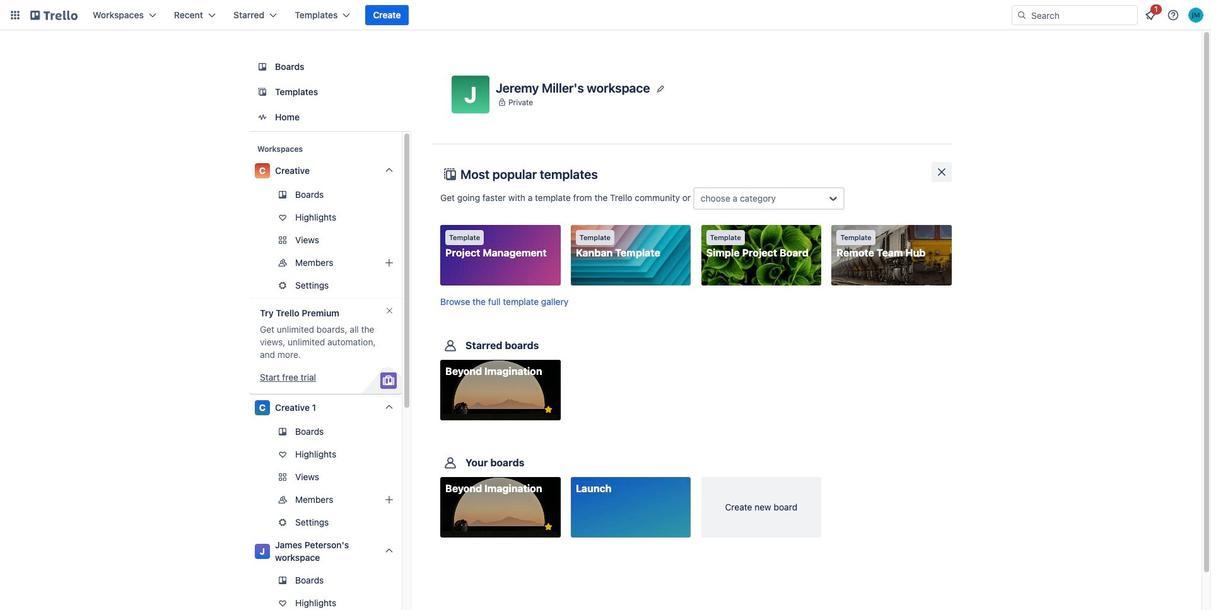 Task type: describe. For each thing, give the bounding box(es) containing it.
1 forward image from the top
[[399, 233, 414, 248]]

primary element
[[0, 0, 1211, 30]]

jeremy miller (jeremymiller198) image
[[1188, 8, 1204, 23]]

4 forward image from the top
[[399, 470, 414, 485]]

back to home image
[[30, 5, 78, 25]]

2 click to unstar this board. it will be removed from your starred list. image from the top
[[543, 522, 554, 533]]

Search field
[[1012, 5, 1138, 25]]

open information menu image
[[1167, 9, 1180, 21]]

board image
[[255, 59, 270, 74]]

template board image
[[255, 85, 270, 100]]

2 forward image from the top
[[399, 255, 414, 271]]



Task type: locate. For each thing, give the bounding box(es) containing it.
add image
[[382, 255, 397, 271], [382, 493, 397, 508]]

5 forward image from the top
[[399, 493, 414, 508]]

2 add image from the top
[[382, 493, 397, 508]]

forward image
[[399, 233, 414, 248], [399, 255, 414, 271], [399, 278, 414, 293], [399, 470, 414, 485], [399, 493, 414, 508]]

1 vertical spatial add image
[[382, 493, 397, 508]]

add image for 4th forward icon from the bottom of the page
[[382, 255, 397, 271]]

1 vertical spatial click to unstar this board. it will be removed from your starred list. image
[[543, 522, 554, 533]]

click to unstar this board. it will be removed from your starred list. image
[[543, 404, 554, 416], [543, 522, 554, 533]]

0 vertical spatial click to unstar this board. it will be removed from your starred list. image
[[543, 404, 554, 416]]

3 forward image from the top
[[399, 278, 414, 293]]

1 notification image
[[1143, 8, 1158, 23]]

home image
[[255, 110, 270, 125]]

1 click to unstar this board. it will be removed from your starred list. image from the top
[[543, 404, 554, 416]]

0 vertical spatial add image
[[382, 255, 397, 271]]

1 add image from the top
[[382, 255, 397, 271]]

add image for 1st forward icon from the bottom
[[382, 493, 397, 508]]

search image
[[1017, 10, 1027, 20]]

forward image
[[399, 515, 414, 531]]



Task type: vqa. For each thing, say whether or not it's contained in the screenshot.
Primary element
yes



